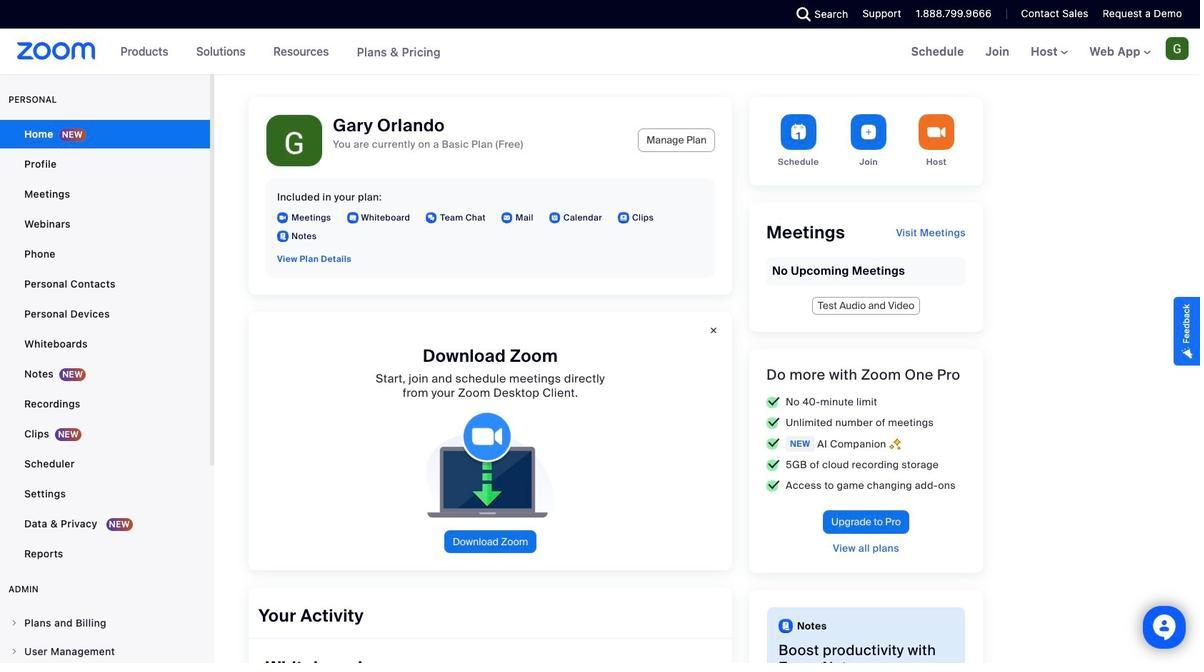Task type: locate. For each thing, give the bounding box(es) containing it.
menu item
[[0, 610, 210, 637], [0, 639, 210, 664]]

3 check box image from the top
[[767, 460, 780, 471]]

check box image
[[767, 397, 780, 408], [767, 480, 780, 492]]

product information navigation
[[110, 29, 452, 76]]

notes image
[[779, 619, 793, 634]]

0 vertical spatial check box image
[[767, 418, 780, 429]]

advanced feature image
[[889, 438, 901, 450]]

2 vertical spatial check box image
[[767, 460, 780, 471]]

profile.zoom_whiteboard image
[[347, 212, 358, 224]]

check box image
[[767, 418, 780, 429], [767, 439, 780, 450], [767, 460, 780, 471]]

1 vertical spatial check box image
[[767, 439, 780, 450]]

2 check box image from the top
[[767, 439, 780, 450]]

1 check box image from the top
[[767, 418, 780, 429]]

profile.zoom_notes image
[[277, 231, 289, 242]]

personal menu menu
[[0, 120, 210, 570]]

profile.zoom_clips image
[[618, 212, 629, 224]]

profile.zoom_calendar image
[[549, 212, 561, 224]]

banner
[[0, 29, 1200, 76]]

1 vertical spatial menu item
[[0, 639, 210, 664]]

1 vertical spatial check box image
[[767, 480, 780, 492]]

0 vertical spatial menu item
[[0, 610, 210, 637]]

0 vertical spatial check box image
[[767, 397, 780, 408]]

join image
[[851, 114, 887, 150]]



Task type: describe. For each thing, give the bounding box(es) containing it.
profile picture image
[[1166, 37, 1189, 60]]

meetings navigation
[[901, 29, 1200, 76]]

host image
[[919, 114, 955, 150]]

avatar image
[[267, 115, 322, 171]]

2 menu item from the top
[[0, 639, 210, 664]]

right image
[[10, 619, 19, 628]]

1 check box image from the top
[[767, 397, 780, 408]]

schedule image
[[781, 114, 816, 150]]

profile.zoom_meetings image
[[277, 212, 289, 224]]

download zoom image
[[415, 412, 566, 519]]

2 check box image from the top
[[767, 480, 780, 492]]

zoom logo image
[[17, 42, 95, 60]]

right image
[[10, 648, 19, 657]]

profile.zoom_mail image
[[501, 212, 513, 224]]

admin menu menu
[[0, 610, 210, 664]]

1 menu item from the top
[[0, 610, 210, 637]]

profile.zoom_team_chat image
[[426, 212, 437, 224]]



Task type: vqa. For each thing, say whether or not it's contained in the screenshot.
Search button
no



